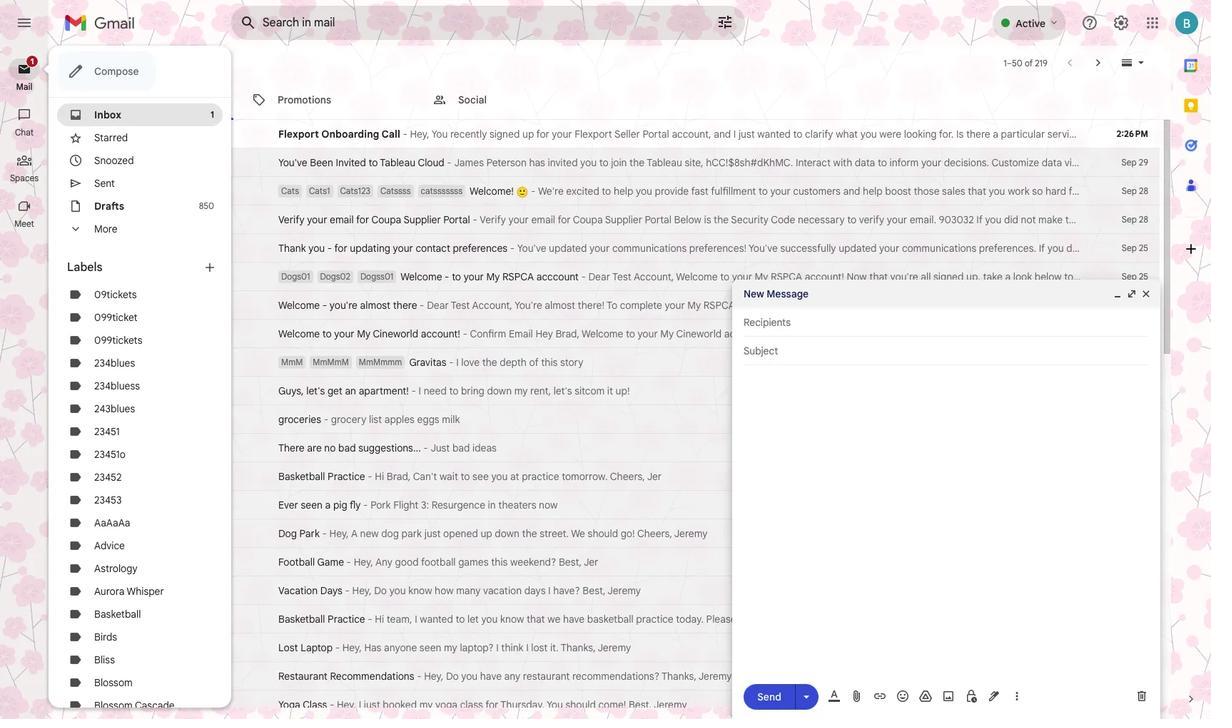 Task type: locate. For each thing, give the bounding box(es) containing it.
account! for account,
[[805, 271, 845, 283]]

- we're excited to help you provide fast fulfillment to your customers and help boost those sales that you work so hard for! a hello there! welcome to o
[[529, 185, 1212, 198]]

hey, for laptop
[[342, 642, 362, 655]]

cell
[[1109, 384, 1160, 398], [1109, 413, 1160, 427], [1109, 470, 1160, 484], [1109, 527, 1160, 541], [1109, 555, 1160, 570], [1109, 584, 1160, 598]]

0 horizontal spatial let's
[[307, 385, 325, 398]]

2 row from the top
[[60, 149, 1212, 177]]

0 vertical spatial best,
[[559, 556, 582, 569]]

2 sep 28 from the top
[[1122, 214, 1149, 225]]

is
[[704, 213, 711, 226], [952, 328, 959, 341]]

2 coupa from the left
[[372, 213, 401, 226]]

grocery
[[331, 413, 367, 426]]

up up has
[[523, 128, 534, 141]]

support
[[1128, 128, 1164, 141]]

1 bad from the left
[[338, 442, 356, 455]]

0 horizontal spatial cloud
[[174, 156, 200, 169]]

9 not important switch from the top
[[114, 584, 129, 598]]

0 vertical spatial verify
[[859, 213, 885, 226]]

a left new
[[351, 528, 358, 540]]

hey, for recommendations
[[424, 670, 444, 683]]

2 supplier from the left
[[404, 213, 441, 226]]

sep 28 for row containing welcome!
[[1122, 186, 1149, 196]]

0 horizontal spatial best,
[[559, 556, 582, 569]]

all
[[921, 271, 931, 283], [1118, 271, 1128, 283]]

2 horizontal spatial tableau
[[647, 156, 683, 169]]

6 important according to google magic. switch from the top
[[114, 698, 129, 713]]

looking
[[904, 128, 937, 141]]

verify
[[859, 213, 885, 226], [880, 299, 906, 312]]

3 supplier from the left
[[605, 213, 643, 226]]

fulfillment
[[711, 185, 756, 198]]

practice up the pig at the left of the page
[[328, 471, 365, 483]]

- up preferences at the top of page
[[473, 213, 477, 226]]

1 horizontal spatial you
[[547, 699, 563, 712]]

17 row from the top
[[60, 577, 1160, 605]]

1 vertical spatial down
[[495, 528, 520, 540]]

weekend?
[[510, 556, 556, 569]]

1 horizontal spatial up
[[523, 128, 534, 141]]

25 down can
[[1139, 243, 1149, 253]]

confirm
[[470, 328, 506, 341]]

0 vertical spatial if
[[977, 213, 983, 226]]

navigation containing mail
[[0, 46, 50, 720]]

that right now
[[870, 271, 888, 283]]

1 horizontal spatial email
[[531, 213, 556, 226]]

2 vertical spatial that
[[527, 613, 545, 626]]

0 vertical spatial account,
[[634, 271, 674, 283]]

you're right now
[[891, 271, 919, 283]]

not important switch up aaaaaa link
[[114, 498, 129, 513]]

1 vertical spatial account,
[[472, 299, 513, 312]]

practice for hi brad, can't wait to see you at practice tomorrow. cheers, jer
[[328, 471, 365, 483]]

important according to google magic. switch
[[114, 127, 129, 141], [114, 213, 129, 227], [114, 298, 129, 313], [114, 356, 129, 370], [114, 613, 129, 627], [114, 698, 129, 713]]

you've been invited to tableau cloud - james peterson has invited you to join the tableau site, hcc!$8sh#dkhmc. interact with data to inform your decisions. customize data visualizations to answer your que
[[278, 156, 1212, 169]]

2 updated from the left
[[839, 242, 877, 255]]

1 horizontal spatial almost
[[545, 299, 575, 312]]

send
[[758, 691, 782, 704]]

ever seen a pig fly - pork flight 3: resurgence in theaters now
[[278, 499, 558, 512]]

sep 25
[[1122, 243, 1149, 253], [1122, 271, 1149, 282], [1122, 300, 1149, 311]]

1 inside main content
[[1004, 57, 1007, 68]]

help left boost
[[863, 185, 883, 198]]

your up mmmmm
[[334, 328, 355, 341]]

1 sep 28 from the top
[[1122, 186, 1149, 196]]

should left come!
[[566, 699, 596, 712]]

bad right the just
[[453, 442, 470, 455]]

not important switch
[[114, 156, 129, 170], [114, 184, 129, 198], [114, 327, 129, 341], [114, 384, 129, 398], [114, 470, 129, 484], [114, 498, 129, 513], [114, 527, 129, 541], [114, 555, 129, 570], [114, 584, 129, 598], [114, 641, 129, 655], [114, 670, 129, 684]]

11 row from the top
[[60, 406, 1160, 434]]

10 not important switch from the top
[[114, 641, 129, 655]]

restaurant
[[523, 670, 570, 683]]

the
[[630, 156, 645, 169], [714, 213, 729, 226], [1130, 271, 1145, 283], [1103, 328, 1118, 341], [482, 356, 497, 369], [522, 528, 537, 540], [868, 613, 883, 626]]

1 updated from the left
[[549, 242, 587, 255]]

0 horizontal spatial help
[[614, 185, 634, 198]]

pop out image
[[1127, 288, 1138, 300]]

rent,
[[531, 385, 551, 398]]

flexport down promotions
[[278, 128, 319, 141]]

2 vertical spatial sep 25
[[1122, 300, 1149, 311]]

necessary
[[798, 213, 845, 226]]

1 miller from the top
[[172, 556, 196, 569]]

1 inside "link"
[[30, 56, 34, 66]]

1 horizontal spatial signed
[[934, 271, 964, 283]]

5 row from the top
[[60, 234, 1212, 263]]

1 cineworld from the left
[[136, 328, 181, 341]]

1 horizontal spatial there
[[967, 128, 991, 141]]

verify up the thank
[[278, 213, 305, 226]]

thanks, right it.
[[561, 642, 596, 655]]

1 vertical spatial hi
[[375, 613, 384, 626]]

make down request,
[[1101, 242, 1126, 255]]

is up subject field at the top of the page
[[952, 328, 959, 341]]

1 supplier from the left
[[168, 213, 205, 226]]

0 vertical spatial up
[[523, 128, 534, 141]]

there!
[[1121, 185, 1148, 198], [578, 299, 605, 312]]

basketball for basketball practice - hi team, i wanted to let you know that we have basketball practice today. please do not be late, we only have the gym for 2 hours. thanks, jeremy
[[278, 613, 325, 626]]

11 not important switch from the top
[[114, 670, 129, 684]]

restaurant
[[278, 670, 328, 683]]

chat
[[15, 127, 34, 138]]

2 vertical spatial 25
[[1139, 300, 1149, 311]]

3 cineworld from the left
[[676, 328, 722, 341]]

1 vertical spatial sep 28
[[1122, 214, 1149, 225]]

🙂 image
[[517, 186, 529, 198]]

onboarding
[[321, 128, 379, 141]]

labels heading
[[67, 261, 203, 275]]

4 cell from the top
[[1109, 527, 1160, 541]]

account!
[[805, 271, 845, 283], [421, 328, 460, 341], [725, 328, 764, 341]]

2 miller from the top
[[172, 585, 196, 598]]

0 horizontal spatial there
[[393, 299, 417, 312]]

up
[[523, 128, 534, 141], [481, 528, 492, 540]]

not important switch down advice
[[114, 555, 129, 570]]

i left lost
[[526, 642, 529, 655]]

drafts link
[[94, 200, 124, 213]]

you've down security
[[749, 242, 778, 255]]

those
[[914, 185, 940, 198]]

main menu image
[[16, 14, 33, 31]]

not important switch down bliss link
[[114, 670, 129, 684]]

0 vertical spatial signed
[[490, 128, 520, 141]]

me
[[136, 413, 150, 426]]

0 vertical spatial practice
[[328, 471, 365, 483]]

not important switch up 243blues link
[[114, 384, 129, 398]]

hi for hi team, i wanted to let you know that we have basketball practice today. please do not be late, we only have the gym for 2 hours. thanks, jeremy
[[375, 613, 384, 626]]

important according to google magic. switch for coupa
[[114, 213, 129, 227]]

2 vertical spatial best,
[[629, 699, 652, 712]]

to down preferences! in the right of the page
[[721, 271, 730, 283]]

0 horizontal spatial all
[[921, 271, 931, 283]]

0 horizontal spatial jer
[[584, 556, 599, 569]]

3 jeremy miller from the top
[[136, 613, 196, 626]]

not important switch for lost laptop - hey, has anyone seen my laptop? i think i lost it. thanks, jeremy
[[114, 641, 129, 655]]

2 practice from the top
[[328, 613, 365, 626]]

go!
[[621, 528, 635, 540]]

almost
[[360, 299, 391, 312], [545, 299, 575, 312]]

Subject field
[[744, 344, 1149, 358]]

1 james peterson from the top
[[136, 356, 208, 369]]

1 horizontal spatial is
[[952, 328, 959, 341]]

you right let
[[482, 613, 498, 626]]

2 vertical spatial thanks,
[[662, 670, 697, 683]]

discover
[[1076, 271, 1115, 283]]

up!
[[616, 385, 630, 398]]

benefits:
[[1164, 328, 1204, 341]]

5 important according to google magic. switch from the top
[[114, 613, 129, 627]]

2 hi from the top
[[375, 613, 384, 626]]

7 row from the top
[[60, 291, 1160, 320]]

hey, right days
[[352, 585, 372, 598]]

4 important according to google magic. switch from the top
[[114, 356, 129, 370]]

let's left get
[[307, 385, 325, 398]]

supplier up contact
[[404, 213, 441, 226]]

your up new
[[732, 271, 753, 283]]

25 right pop out icon
[[1139, 300, 1149, 311]]

brad,
[[556, 328, 580, 341], [387, 471, 411, 483]]

1 horizontal spatial there!
[[1121, 185, 1148, 198]]

not important switch for guys, let's get an apartment! - i need to bring down my rent, let's sitcom it up!
[[114, 384, 129, 398]]

1 horizontal spatial do
[[446, 670, 459, 683]]

1 horizontal spatial if
[[1039, 242, 1045, 255]]

have down the 'have?'
[[563, 613, 585, 626]]

Search in mail search field
[[231, 6, 745, 40]]

1 data from the left
[[855, 156, 876, 169]]

to left 29
[[1128, 156, 1137, 169]]

cell for jeremy
[[1109, 584, 1160, 598]]

1 cell from the top
[[1109, 384, 1160, 398]]

for
[[537, 128, 550, 141], [356, 213, 369, 226], [558, 213, 571, 226], [335, 242, 348, 255], [907, 613, 920, 626], [486, 699, 499, 712]]

meet heading
[[0, 218, 49, 230]]

sep left 13 on the right of the page
[[1124, 357, 1139, 368]]

25 up close icon
[[1139, 271, 1149, 282]]

account, up complete
[[634, 271, 674, 283]]

1 vertical spatial dear
[[427, 299, 449, 312]]

0 horizontal spatial that
[[527, 613, 545, 626]]

your right using on the top of the page
[[997, 299, 1017, 312]]

security
[[731, 213, 769, 226]]

email
[[509, 328, 533, 341]]

with
[[834, 156, 853, 169]]

basketball for basketball practice - hi brad, can't wait to see you at practice tomorrow. cheers, jer
[[278, 471, 325, 483]]

refresh image
[[114, 56, 129, 70]]

need up eggs at left
[[424, 385, 447, 398]]

1 row from the top
[[60, 120, 1212, 149]]

for.
[[939, 128, 954, 141]]

gravitas - i love the depth of this story
[[409, 356, 584, 369]]

0 horizontal spatial signed
[[490, 128, 520, 141]]

thanks, right 'hours.'
[[961, 613, 996, 626]]

minimize image
[[1112, 288, 1124, 300]]

- down contact
[[445, 271, 449, 283]]

1 almost from the left
[[360, 299, 391, 312]]

3 cell from the top
[[1109, 470, 1160, 484]]

important according to google magic. switch down 099tickets link at the top of the page
[[114, 356, 129, 370]]

1 horizontal spatial a
[[993, 128, 999, 141]]

giving
[[1009, 328, 1036, 341]]

12 row from the top
[[60, 434, 1160, 463]]

a left particular
[[993, 128, 999, 141]]

243blues link
[[94, 403, 135, 416]]

there right is
[[967, 128, 991, 141]]

2 horizontal spatial supplier
[[605, 213, 643, 226]]

of right depth
[[529, 356, 539, 369]]

cell for jer
[[1109, 470, 1160, 484]]

you right invited
[[581, 156, 597, 169]]

boost
[[886, 185, 912, 198]]

the right love
[[482, 356, 497, 369]]

2 horizontal spatial coupa
[[573, 213, 603, 226]]

sep up pop out icon
[[1122, 271, 1137, 282]]

0 vertical spatial dear
[[589, 271, 611, 283]]

row containing fatima khan
[[60, 120, 1212, 149]]

0 vertical spatial james
[[454, 156, 484, 169]]

1 horizontal spatial registration
[[897, 328, 949, 341]]

15 row from the top
[[60, 520, 1160, 548]]

recommendations?
[[573, 670, 660, 683]]

21 row from the top
[[60, 691, 1160, 720]]

1 help from the left
[[614, 185, 634, 198]]

2 blossom from the top
[[94, 700, 133, 713]]

1 coupa from the left
[[136, 213, 166, 226]]

4 not important switch from the top
[[114, 384, 129, 398]]

2 important according to google magic. switch from the top
[[114, 213, 129, 227]]

tab list
[[1172, 46, 1212, 668], [60, 80, 1172, 120]]

6 not important switch from the top
[[114, 498, 129, 513]]

lost
[[278, 642, 298, 655]]

2 28 from the top
[[1140, 214, 1149, 225]]

1 horizontal spatial that
[[870, 271, 888, 283]]

account,
[[634, 271, 674, 283], [472, 299, 513, 312]]

1 jeremy miller from the top
[[136, 556, 196, 569]]

meet
[[14, 218, 34, 229]]

2 25 from the top
[[1139, 271, 1149, 282]]

i left love
[[456, 356, 459, 369]]

0 horizontal spatial you
[[432, 128, 448, 141]]

navigation
[[0, 46, 50, 720]]

1 sep 25 from the top
[[1122, 243, 1149, 253]]

did up discover
[[1067, 242, 1081, 255]]

1 hi from the top
[[375, 471, 384, 483]]

1 blossom from the top
[[94, 677, 133, 690]]

2 vertical spatial just
[[364, 699, 380, 712]]

0 horizontal spatial know
[[409, 585, 432, 598]]

lost laptop - hey, has anyone seen my laptop? i think i lost it. thanks, jeremy
[[278, 642, 631, 655]]

8 row from the top
[[60, 320, 1204, 348]]

help
[[614, 185, 634, 198], [863, 185, 883, 198]]

email
[[330, 213, 354, 226], [531, 213, 556, 226]]

5 not important switch from the top
[[114, 470, 129, 484]]

1 horizontal spatial help
[[863, 185, 883, 198]]

0 vertical spatial hi
[[375, 471, 384, 483]]

1 horizontal spatial all
[[1118, 271, 1128, 283]]

new message dialog
[[733, 280, 1161, 720]]

1 vertical spatial 25
[[1139, 271, 1149, 282]]

laptop
[[301, 642, 333, 655]]

best, right come!
[[629, 699, 652, 712]]

0 vertical spatial know
[[409, 585, 432, 598]]

row containing tableau cloud
[[60, 149, 1212, 177]]

rspca up message
[[771, 271, 803, 283]]

you've
[[278, 156, 307, 169], [518, 242, 547, 255], [749, 242, 778, 255]]

blossom for blossom link
[[94, 677, 133, 690]]

jer down "we"
[[584, 556, 599, 569]]

invited
[[548, 156, 578, 169]]

my left 'laptop?'
[[444, 642, 458, 655]]

2 horizontal spatial cineworld
[[676, 328, 722, 341]]

vacation
[[278, 585, 318, 598]]

10 row from the top
[[60, 377, 1160, 406]]

blossom
[[94, 677, 133, 690], [94, 700, 133, 713]]

hey, for game
[[354, 556, 373, 569]]

depth
[[500, 356, 527, 369]]

sep left 29
[[1122, 157, 1137, 168]]

1 vertical spatial signed
[[934, 271, 964, 283]]

jeremy
[[675, 528, 708, 540], [136, 556, 169, 569], [136, 585, 169, 598], [608, 585, 641, 598], [136, 613, 169, 626], [998, 613, 1032, 626], [598, 642, 631, 655], [699, 670, 732, 683], [136, 699, 169, 712], [654, 699, 687, 712]]

verify
[[278, 213, 305, 226], [480, 213, 506, 226]]

1 flexport from the left
[[278, 128, 319, 141]]

0 vertical spatial you're
[[891, 271, 919, 283]]

1 horizontal spatial thanks,
[[662, 670, 697, 683]]

snoozed link
[[94, 154, 134, 167]]

test up to
[[613, 271, 632, 283]]

do for know
[[374, 585, 387, 598]]

1 practice from the top
[[328, 471, 365, 483]]

james peterson
[[136, 356, 208, 369], [136, 385, 208, 398]]

row
[[60, 120, 1212, 149], [60, 149, 1212, 177], [60, 177, 1212, 206], [60, 206, 1212, 234], [60, 234, 1212, 263], [60, 263, 1212, 291], [60, 291, 1160, 320], [60, 320, 1204, 348], [60, 348, 1160, 377], [60, 377, 1160, 406], [60, 406, 1160, 434], [60, 434, 1160, 463], [60, 463, 1160, 491], [60, 491, 1160, 520], [60, 520, 1160, 548], [60, 548, 1160, 577], [60, 577, 1160, 605], [60, 605, 1160, 634], [60, 634, 1160, 663], [60, 663, 1160, 691], [60, 691, 1160, 720]]

registration
[[738, 299, 790, 312], [897, 328, 949, 341]]

2 horizontal spatial account!
[[805, 271, 845, 283]]

miller for vacation days
[[172, 585, 196, 598]]

updating
[[350, 242, 391, 255]]

7 not important switch from the top
[[114, 527, 129, 541]]

0 vertical spatial cheers,
[[610, 471, 645, 483]]

for up updating
[[356, 213, 369, 226]]

- left the just
[[424, 442, 428, 455]]

234blues link
[[94, 357, 135, 370]]

0 vertical spatial registration
[[738, 299, 790, 312]]

customers
[[793, 185, 841, 198]]

coupa down excited
[[573, 213, 603, 226]]

do for have
[[446, 670, 459, 683]]

fatima khan
[[136, 127, 196, 140]]

we
[[1202, 128, 1212, 141], [548, 613, 561, 626], [807, 613, 820, 626]]

1 horizontal spatial supplier
[[404, 213, 441, 226]]

basketball down aurora
[[94, 608, 141, 621]]

14 row from the top
[[60, 491, 1160, 520]]

6 row from the top
[[60, 263, 1212, 291]]

1 horizontal spatial test
[[613, 271, 632, 283]]

5 cell from the top
[[1109, 555, 1160, 570]]

0 horizontal spatial account!
[[421, 328, 460, 341]]

customize
[[992, 156, 1040, 169]]

2 horizontal spatial have
[[844, 613, 866, 626]]

0 horizontal spatial do
[[374, 585, 387, 598]]

- up catsssssss
[[447, 156, 452, 169]]

0 horizontal spatial data
[[855, 156, 876, 169]]

2 cineworld from the left
[[373, 328, 419, 341]]

astrology
[[94, 563, 138, 575]]

social tab
[[421, 80, 601, 120]]

have left any
[[480, 670, 502, 683]]

cell for sitcom
[[1109, 384, 1160, 398]]

or
[[1190, 128, 1200, 141]]

do down lost laptop - hey, has anyone seen my laptop? i think i lost it. thanks, jeremy
[[446, 670, 459, 683]]

peterson
[[487, 156, 527, 169], [168, 356, 208, 369], [168, 385, 208, 398]]

row containing restaurant recommendations
[[60, 663, 1160, 691]]

blossom down blossom link
[[94, 700, 133, 713]]

apples
[[385, 413, 415, 426]]

account! for brad,
[[725, 328, 764, 341]]

1 horizontal spatial data
[[1042, 156, 1063, 169]]

help down 'join'
[[614, 185, 634, 198]]

2 vertical spatial of
[[529, 356, 539, 369]]

need left support
[[1102, 128, 1125, 141]]

1 horizontal spatial you're
[[891, 271, 919, 283]]

data
[[855, 156, 876, 169], [1042, 156, 1063, 169]]

email.
[[910, 213, 937, 226]]

james peterson right 234blues
[[136, 356, 208, 369]]

2 vertical spatial my
[[420, 699, 433, 712]]

3 25 from the top
[[1139, 300, 1149, 311]]

1 vertical spatial make
[[1101, 242, 1126, 255]]

3 row from the top
[[60, 177, 1212, 206]]

099tickets
[[94, 334, 143, 347]]

1 not important switch from the top
[[114, 156, 129, 170]]

main content
[[60, 46, 1212, 720]]

19 row from the top
[[60, 634, 1160, 663]]

20 row from the top
[[60, 663, 1160, 691]]

13 row from the top
[[60, 463, 1160, 491]]

you're
[[515, 299, 542, 312]]

you left can
[[1125, 213, 1141, 226]]

1 vertical spatial jer
[[584, 556, 599, 569]]

we're
[[538, 185, 564, 198]]

preferences.
[[979, 242, 1037, 255]]

8 not important switch from the top
[[114, 555, 129, 570]]

0 horizontal spatial thanks,
[[561, 642, 596, 655]]

1 important according to google magic. switch from the top
[[114, 127, 129, 141]]

1 horizontal spatial and
[[844, 185, 861, 198]]

2 vertical spatial a
[[325, 499, 331, 512]]

not important switch down basketball link
[[114, 641, 129, 655]]

how
[[435, 585, 454, 598]]

row containing welcome - you're almost there
[[60, 291, 1160, 320]]

not left be
[[754, 613, 769, 626]]

sep 28 right hello
[[1122, 186, 1149, 196]]

theaters
[[499, 499, 537, 512]]

0 vertical spatial seen
[[301, 499, 323, 512]]

know left how
[[409, 585, 432, 598]]

chat heading
[[0, 127, 49, 139]]

23451o
[[94, 448, 126, 461]]

basketball down vacation
[[278, 613, 325, 626]]

not important switch up astrology link
[[114, 527, 129, 541]]

a right for!
[[1087, 185, 1093, 198]]

not important switch for dog park - hey, a new dog park just opened up down the street. we should go! cheers, jeremy
[[114, 527, 129, 541]]

practice
[[522, 471, 559, 483], [636, 613, 674, 626]]

you right service
[[1083, 128, 1100, 141]]

simply
[[811, 299, 840, 312]]

you down restaurant in the bottom left of the page
[[547, 699, 563, 712]]

6 cell from the top
[[1109, 584, 1160, 598]]

new
[[744, 288, 764, 301]]

1 horizontal spatial need
[[843, 299, 866, 312]]

fatima
[[136, 127, 169, 140]]

4 row from the top
[[60, 206, 1212, 234]]

1 vertical spatial blossom
[[94, 700, 133, 713]]

up right opened
[[481, 528, 492, 540]]

0 horizontal spatial wanted
[[420, 613, 453, 626]]

verify for necessary
[[859, 213, 885, 226]]

tab list inside main content
[[60, 80, 1172, 120]]

best, up the 'have?'
[[559, 556, 582, 569]]

sep left 11
[[1125, 700, 1140, 710]]

1 vertical spatial if
[[1039, 242, 1045, 255]]

0 horizontal spatial dear
[[427, 299, 449, 312]]

Search in mail text field
[[263, 16, 677, 30]]

you left were
[[861, 128, 877, 141]]

0 horizontal spatial practice
[[522, 471, 559, 483]]

portal
[[643, 128, 670, 141], [444, 213, 470, 226], [645, 213, 672, 226]]

welcome down to
[[582, 328, 624, 341]]

row containing welcome!
[[60, 177, 1212, 206]]

labels
[[67, 261, 103, 275]]

2 not important switch from the top
[[114, 184, 129, 198]]

a left look
[[1006, 271, 1011, 283]]

portal right seller
[[643, 128, 670, 141]]

below
[[674, 213, 702, 226]]

1 vertical spatial brad,
[[387, 471, 411, 483]]

2 jeremy miller from the top
[[136, 585, 196, 598]]

mmm
[[281, 357, 303, 368]]

this right games
[[491, 556, 508, 569]]

234bluess link
[[94, 380, 140, 393]]

tab list containing primary
[[60, 80, 1172, 120]]

row containing lost laptop
[[60, 634, 1160, 663]]

not important switch for basketball practice - hi brad, can't wait to see you at practice tomorrow. cheers, jer
[[114, 470, 129, 484]]

i down gravitas
[[419, 385, 421, 398]]

3 miller from the top
[[172, 613, 196, 626]]

0 horizontal spatial 1
[[30, 56, 34, 66]]

1 vertical spatial just
[[425, 528, 441, 540]]

blossom link
[[94, 677, 133, 690]]

hey, for class
[[337, 699, 356, 712]]

1 horizontal spatial bad
[[453, 442, 470, 455]]

2 email from the left
[[531, 213, 556, 226]]

2 let's from the left
[[554, 385, 572, 398]]

game
[[317, 556, 344, 569]]

promotions tab
[[241, 80, 421, 120]]

0 horizontal spatial you've
[[278, 156, 307, 169]]

verify down - we're excited to help you provide fast fulfillment to your customers and help boost those sales that you work so hard for! a hello there! welcome to o
[[859, 213, 885, 226]]

0 vertical spatial jer
[[647, 471, 662, 483]]

3 not important switch from the top
[[114, 327, 129, 341]]

0 vertical spatial 28
[[1140, 186, 1149, 196]]



Task type: vqa. For each thing, say whether or not it's contained in the screenshot.


Task type: describe. For each thing, give the bounding box(es) containing it.
toggle split pane mode image
[[1120, 56, 1134, 70]]

- right park
[[322, 528, 327, 540]]

2 vertical spatial james
[[136, 385, 165, 398]]

this down for!
[[1066, 213, 1082, 226]]

2 vertical spatial need
[[424, 385, 447, 398]]

row containing basketball practice
[[60, 463, 1160, 491]]

- right apartment!
[[412, 385, 416, 398]]

days
[[320, 585, 343, 598]]

1 let's from the left
[[307, 385, 325, 398]]

visualizations
[[1065, 156, 1125, 169]]

you left provide
[[636, 185, 653, 198]]

cascade
[[135, 700, 175, 713]]

support image
[[1082, 14, 1099, 31]]

port.
[[208, 213, 229, 226]]

the right 'join'
[[630, 156, 645, 169]]

1 vertical spatial peterson
[[168, 356, 208, 369]]

mmmmm
[[313, 357, 349, 368]]

18 row from the top
[[60, 605, 1160, 634]]

welcome up mmm
[[278, 328, 320, 341]]

1 horizontal spatial tableau
[[380, 156, 416, 169]]

team,
[[387, 613, 412, 626]]

row containing there are no bad suggestions...
[[60, 434, 1160, 463]]

22
[[1140, 328, 1149, 339]]

1 horizontal spatial account,
[[634, 271, 674, 283]]

0 vertical spatial my
[[515, 385, 528, 398]]

jeremy miller for vacation days
[[136, 585, 196, 598]]

mmmmmm
[[359, 357, 402, 368]]

this right ignore
[[1194, 213, 1211, 226]]

sep 28 for row containing coupa supplier port.
[[1122, 214, 1149, 225]]

your up to
[[590, 242, 610, 255]]

23453
[[94, 494, 122, 507]]

2 james peterson from the top
[[136, 385, 208, 398]]

seller
[[615, 128, 640, 141]]

your right inform
[[922, 156, 942, 169]]

confirm
[[837, 328, 872, 341]]

- up "dogs02"
[[328, 242, 332, 255]]

2 horizontal spatial need
[[1102, 128, 1125, 141]]

- left love
[[449, 356, 454, 369]]

to down complete
[[626, 328, 635, 341]]

my down preferences at the top of page
[[487, 271, 500, 283]]

- left the confirm
[[463, 328, 468, 341]]

1 horizontal spatial seen
[[420, 642, 442, 655]]

1 28 from the top
[[1140, 186, 1149, 196]]

my right complete
[[688, 299, 701, 312]]

not important switch for you've been invited to tableau cloud - james peterson has invited you to join the tableau site, hcc!$8sh#dkhmc. interact with data to inform your decisions. customize data visualizations to answer your que
[[114, 156, 129, 170]]

aaaaaa
[[94, 517, 130, 530]]

0 vertical spatial wanted
[[758, 128, 791, 141]]

2 communications from the left
[[902, 242, 977, 255]]

0 vertical spatial there!
[[1121, 185, 1148, 198]]

1 vertical spatial need
[[843, 299, 866, 312]]

1 horizontal spatial have
[[563, 613, 585, 626]]

pig
[[333, 499, 347, 512]]

2 data from the left
[[1042, 156, 1063, 169]]

there are no bad suggestions... - just bad ideas
[[278, 442, 497, 455]]

the left street.
[[522, 528, 537, 540]]

to left let
[[456, 613, 465, 626]]

row containing me
[[60, 406, 1160, 434]]

social
[[458, 93, 487, 106]]

search in mail image
[[236, 10, 261, 36]]

spaces heading
[[0, 173, 49, 184]]

advanced search options image
[[711, 8, 740, 36]]

099ticket
[[94, 311, 138, 324]]

using
[[970, 299, 995, 312]]

- down "dogs02"
[[323, 299, 327, 312]]

my for class
[[420, 699, 433, 712]]

1 vertical spatial james
[[136, 356, 165, 369]]

2 horizontal spatial we
[[1202, 128, 1212, 141]]

sep left close icon
[[1122, 300, 1137, 311]]

you up team,
[[390, 585, 406, 598]]

in
[[488, 499, 496, 512]]

1 vertical spatial you
[[547, 699, 563, 712]]

to left 'join'
[[599, 156, 609, 169]]

1 email from the left
[[330, 213, 354, 226]]

3 coupa from the left
[[573, 213, 603, 226]]

1 horizontal spatial dear
[[589, 271, 611, 283]]

your up code
[[771, 185, 791, 198]]

you down please
[[1200, 271, 1212, 283]]

jeremy miller for football game
[[136, 556, 196, 569]]

1 horizontal spatial 1
[[211, 109, 214, 120]]

your left contact
[[393, 242, 413, 255]]

2 vertical spatial not
[[754, 613, 769, 626]]

you left work
[[989, 185, 1006, 198]]

sep right hello
[[1122, 186, 1137, 196]]

an
[[345, 385, 356, 398]]

new message
[[744, 288, 809, 301]]

sales
[[942, 185, 966, 198]]

0 horizontal spatial a
[[325, 499, 331, 512]]

miller for football game
[[172, 556, 196, 569]]

- right "laptop"
[[335, 642, 340, 655]]

1 vertical spatial a
[[1006, 271, 1011, 283]]

settings image
[[1113, 14, 1130, 31]]

0 horizontal spatial you're
[[330, 299, 358, 312]]

good
[[395, 556, 419, 569]]

to right fulfillment
[[759, 185, 768, 198]]

1 25 from the top
[[1139, 243, 1149, 253]]

your left account
[[908, 299, 928, 312]]

more
[[94, 223, 117, 236]]

4 miller from the top
[[172, 699, 196, 712]]

- right class
[[330, 699, 334, 712]]

0 vertical spatial make
[[1039, 213, 1063, 226]]

0 horizontal spatial there!
[[578, 299, 605, 312]]

welcome down dogs01
[[278, 299, 320, 312]]

gravitas
[[409, 356, 447, 369]]

to up confirm
[[868, 299, 878, 312]]

- right days
[[345, 585, 350, 598]]

your down cats1
[[307, 213, 327, 226]]

portal down catsssssss
[[444, 213, 470, 226]]

important according to google magic. switch for jeremy
[[114, 613, 129, 627]]

3 important according to google magic. switch from the top
[[114, 298, 129, 313]]

service
[[1048, 128, 1081, 141]]

clarify
[[805, 128, 834, 141]]

2 cell from the top
[[1109, 413, 1160, 427]]

you left at at the bottom
[[491, 471, 508, 483]]

welcome up welcome - you're almost there - dear test account, you're almost there! to complete your my rspca registration you simply need to verify your account using your unique verification code: 71319
[[676, 271, 718, 283]]

gym
[[886, 613, 905, 626]]

1 horizontal spatial a
[[1087, 185, 1093, 198]]

903032
[[939, 213, 974, 226]]

thursday.
[[501, 699, 545, 712]]

099ticket link
[[94, 311, 138, 324]]

0 vertical spatial is
[[704, 213, 711, 226]]

2 all from the left
[[1118, 271, 1128, 283]]

your down boost
[[880, 242, 900, 255]]

to right invited
[[369, 156, 378, 169]]

9 row from the top
[[60, 348, 1160, 377]]

hi for hi brad, can't wait to see you at practice tomorrow. cheers, jer
[[375, 471, 384, 483]]

your down 🙂 image
[[509, 213, 529, 226]]

my up mmmmmm
[[357, 328, 371, 341]]

the left gym
[[868, 613, 883, 626]]

basketball practice - hi team, i wanted to let you know that we have basketball practice today. please do not be late, we only have the gym for 2 hours. thanks, jeremy
[[278, 613, 1032, 626]]

you up 'below'
[[1048, 242, 1064, 255]]

23451 link
[[94, 426, 120, 438]]

0 horizontal spatial if
[[977, 213, 983, 226]]

booked
[[383, 699, 417, 712]]

0 vertical spatial just
[[739, 128, 755, 141]]

you up preferences.
[[986, 213, 1002, 226]]

for left 2
[[907, 613, 920, 626]]

2 horizontal spatial rspca
[[771, 271, 803, 283]]

not important switch for football game - hey, any good football games this weekend? best, jer
[[114, 555, 129, 570]]

- right fly
[[363, 499, 368, 512]]

blossom for blossom cascade
[[94, 700, 133, 713]]

2 verify from the left
[[480, 213, 506, 226]]

we
[[571, 528, 585, 540]]

dog park - hey, a new dog park just opened up down the street. we should go! cheers, jeremy
[[278, 528, 708, 540]]

portal left below
[[645, 213, 672, 226]]

2 help from the left
[[863, 185, 883, 198]]

1 vertical spatial should
[[566, 699, 596, 712]]

2 horizontal spatial not
[[1084, 242, 1099, 255]]

primary tab
[[60, 80, 239, 120]]

0 vertical spatial down
[[487, 385, 512, 398]]

verification
[[1053, 299, 1104, 312]]

1 vertical spatial cheers,
[[638, 528, 673, 540]]

0 horizontal spatial up
[[481, 528, 492, 540]]

0 horizontal spatial we
[[548, 613, 561, 626]]

your right confirm
[[874, 328, 895, 341]]

close image
[[1141, 288, 1152, 300]]

13
[[1141, 357, 1149, 368]]

099tickets link
[[94, 334, 143, 347]]

1 horizontal spatial we
[[807, 613, 820, 626]]

get
[[328, 385, 343, 398]]

0 vertical spatial there
[[967, 128, 991, 141]]

23451o link
[[94, 448, 126, 461]]

- right game on the bottom
[[347, 556, 351, 569]]

0 vertical spatial a
[[993, 128, 999, 141]]

- right preferences at the top of page
[[510, 242, 515, 255]]

be
[[771, 613, 783, 626]]

2 horizontal spatial thanks,
[[961, 613, 996, 626]]

sep 13
[[1124, 357, 1149, 368]]

any
[[504, 670, 521, 683]]

decisions.
[[944, 156, 990, 169]]

0 vertical spatial did
[[1005, 213, 1019, 226]]

mail heading
[[0, 81, 49, 93]]

4 jeremy miller from the top
[[136, 699, 196, 712]]

1 verify from the left
[[278, 213, 305, 226]]

important mainly because it was sent directly to you. switch
[[114, 413, 129, 427]]

dog
[[278, 528, 297, 540]]

not important switch for welcome to your my cineworld account! - confirm email hey brad, welcome to your my cineworld account! we're happy to confirm your registration is complete, giving you access to the following benefits:
[[114, 327, 129, 341]]

groceries
[[278, 413, 321, 426]]

row containing dog park
[[60, 520, 1160, 548]]

- right 🙂 image
[[531, 185, 536, 198]]

not important switch for vacation days - hey, do you know how many vacation days i have? best, jeremy
[[114, 584, 129, 598]]

1 vertical spatial thanks,
[[561, 642, 596, 655]]

1 vertical spatial practice
[[636, 613, 674, 626]]

1 vertical spatial registration
[[897, 328, 949, 341]]

inbox link
[[94, 109, 121, 121]]

sep 22
[[1122, 328, 1149, 339]]

2 almost from the left
[[545, 299, 575, 312]]

jeremy miller for basketball practice
[[136, 613, 196, 626]]

can
[[1144, 213, 1160, 226]]

sep left "change,"
[[1122, 243, 1137, 253]]

1 vertical spatial test
[[451, 299, 470, 312]]

0 horizontal spatial rspca
[[503, 271, 534, 283]]

hey, for days
[[352, 585, 372, 598]]

birds
[[94, 631, 117, 644]]

- up has
[[368, 613, 372, 626]]

0 horizontal spatial account,
[[472, 299, 513, 312]]

row containing coupa supplier port.
[[60, 206, 1212, 234]]

promotions
[[278, 93, 331, 106]]

this left story
[[541, 356, 558, 369]]

1 communications from the left
[[612, 242, 687, 255]]

now
[[847, 271, 867, 283]]

please
[[1186, 242, 1212, 255]]

sent
[[94, 177, 115, 190]]

successfully
[[781, 242, 836, 255]]

take
[[984, 271, 1003, 283]]

ideas
[[473, 442, 497, 455]]

come!
[[599, 699, 626, 712]]

- up pork
[[368, 471, 372, 483]]

cell for we
[[1109, 527, 1160, 541]]

class
[[303, 699, 327, 712]]

the up pop out icon
[[1130, 271, 1145, 283]]

to right happy
[[825, 328, 834, 341]]

to up mmmmm
[[323, 328, 332, 341]]

new
[[360, 528, 379, 540]]

row containing thank you - for updating your contact preferences
[[60, 234, 1212, 263]]

guys,
[[278, 385, 304, 398]]

my for i
[[444, 642, 458, 655]]

older image
[[1092, 56, 1106, 70]]

16 row from the top
[[60, 548, 1160, 577]]

your left que at the top right of the page
[[1175, 156, 1195, 169]]

0 vertical spatial test
[[613, 271, 632, 283]]

astrology link
[[94, 563, 138, 575]]

1 vertical spatial of
[[1188, 271, 1197, 283]]

hard
[[1046, 185, 1067, 198]]

to down preferences at the top of page
[[452, 271, 461, 283]]

to right access
[[1092, 328, 1101, 341]]

row containing cineworld
[[60, 320, 1204, 348]]

advice
[[94, 540, 125, 553]]

your right complete
[[665, 299, 685, 312]]

2 horizontal spatial that
[[968, 185, 987, 198]]

1 horizontal spatial know
[[500, 613, 524, 626]]

i left think at the bottom of page
[[496, 642, 499, 655]]

work
[[1008, 185, 1030, 198]]

for down we're
[[558, 213, 571, 226]]

vacation
[[483, 585, 522, 598]]

blossom cascade link
[[94, 700, 175, 713]]

1 horizontal spatial make
[[1101, 242, 1126, 255]]

row containing ever seen a pig fly
[[60, 491, 1160, 520]]

compose
[[94, 65, 139, 78]]

0 horizontal spatial seen
[[301, 499, 323, 512]]

to left 'see'
[[461, 471, 470, 483]]

miller for basketball practice
[[172, 613, 196, 626]]

0 vertical spatial not
[[1021, 213, 1036, 226]]

- right 'acccount'
[[582, 271, 586, 283]]

0 vertical spatial peterson
[[487, 156, 527, 169]]

2 flexport from the left
[[575, 128, 612, 141]]

1 vertical spatial best,
[[583, 585, 606, 598]]

0 vertical spatial should
[[588, 528, 618, 540]]

for up has
[[537, 128, 550, 141]]

71319
[[1134, 299, 1158, 312]]

not important switch for ever seen a pig fly - pork flight 3: resurgence in theaters now
[[114, 498, 129, 513]]

0 horizontal spatial have
[[480, 670, 502, 683]]

you up class
[[461, 670, 478, 683]]

main content containing primary
[[60, 46, 1212, 720]]

0 horizontal spatial brad,
[[387, 471, 411, 483]]

khan
[[171, 127, 196, 140]]

0 horizontal spatial a
[[351, 528, 358, 540]]

answer
[[1140, 156, 1172, 169]]

0 vertical spatial and
[[714, 128, 731, 141]]

important according to google magic. switch for james
[[114, 356, 129, 370]]

welcome - to your my rspca acccount - dear test account, welcome to your my rspca account! now that you're all signed up, take a look below to discover all the benefits of you
[[401, 271, 1212, 283]]

join
[[611, 156, 627, 169]]

practice for hi team, i wanted to let you know that we have basketball practice today. please do not be late, we only have the gym for 2 hours. thanks, jeremy
[[328, 613, 365, 626]]

to right excited
[[602, 185, 611, 198]]

23452 link
[[94, 471, 122, 484]]

1 horizontal spatial cloud
[[418, 156, 445, 169]]

09tickets link
[[94, 288, 137, 301]]

to left clarify
[[794, 128, 803, 141]]

my down complete
[[661, 328, 674, 341]]

1 vertical spatial did
[[1067, 242, 1081, 255]]

row containing welcome - to your my rspca acccount
[[60, 263, 1212, 291]]

2 vertical spatial peterson
[[168, 385, 208, 398]]

the left security
[[714, 213, 729, 226]]

do
[[739, 613, 751, 626]]

gmail image
[[64, 9, 142, 37]]

1 horizontal spatial jer
[[647, 471, 662, 483]]

anyone
[[384, 642, 417, 655]]

to left o
[[1194, 185, 1204, 198]]

verify for need
[[880, 299, 906, 312]]

0 vertical spatial you
[[432, 128, 448, 141]]

hey, right call
[[410, 128, 430, 141]]

23453 link
[[94, 494, 122, 507]]

2 horizontal spatial you've
[[749, 242, 778, 255]]

hey, for park
[[330, 528, 349, 540]]

hey
[[536, 328, 553, 341]]

you right the thank
[[309, 242, 325, 255]]

what
[[836, 128, 858, 141]]

1 horizontal spatial brad,
[[556, 328, 580, 341]]

0 vertical spatial practice
[[522, 471, 559, 483]]

sep left can
[[1122, 214, 1137, 225]]

my up new
[[755, 271, 769, 283]]

sep left '22'
[[1122, 328, 1137, 339]]

0 horizontal spatial tableau
[[136, 156, 171, 169]]

0 horizontal spatial of
[[529, 356, 539, 369]]

important because you marked it as important. switch
[[114, 441, 129, 456]]

1 all from the left
[[921, 271, 931, 283]]

i right days
[[548, 585, 551, 598]]

restaurant recommendations - hey, do you have any restaurant recommendations? thanks, jeremy
[[278, 670, 732, 683]]

to
[[607, 299, 618, 312]]

yoga
[[278, 699, 300, 712]]

1 vertical spatial that
[[870, 271, 888, 283]]

you left simply
[[793, 299, 809, 312]]

1 horizontal spatial of
[[1025, 57, 1033, 68]]

aurora
[[94, 585, 125, 598]]

2 bad from the left
[[453, 442, 470, 455]]

important according to google magic. switch for fatima
[[114, 127, 129, 141]]

inbox
[[94, 109, 121, 121]]

to right 'below'
[[1065, 271, 1074, 283]]

to left inform
[[878, 156, 887, 169]]

your up invited
[[552, 128, 572, 141]]

for right class
[[486, 699, 499, 712]]

basketball for basketball
[[94, 608, 141, 621]]

request,
[[1085, 213, 1122, 226]]

verify your email for coupa supplier portal - verify your email for coupa supplier portal below is the security code necessary to verify your email. 903032 if you did not make this request, you can ignore this 
[[278, 213, 1212, 226]]

2 sep 25 from the top
[[1122, 271, 1149, 282]]

days
[[525, 585, 546, 598]]

message
[[767, 288, 809, 301]]

09tickets
[[94, 288, 137, 301]]

to right necessary
[[848, 213, 857, 226]]

1 horizontal spatial you've
[[518, 242, 547, 255]]

3 sep 25 from the top
[[1122, 300, 1149, 311]]

not important switch for restaurant recommendations - hey, do you have any restaurant recommendations? thanks, jeremy
[[114, 670, 129, 684]]

1 horizontal spatial rspca
[[704, 299, 735, 312]]



